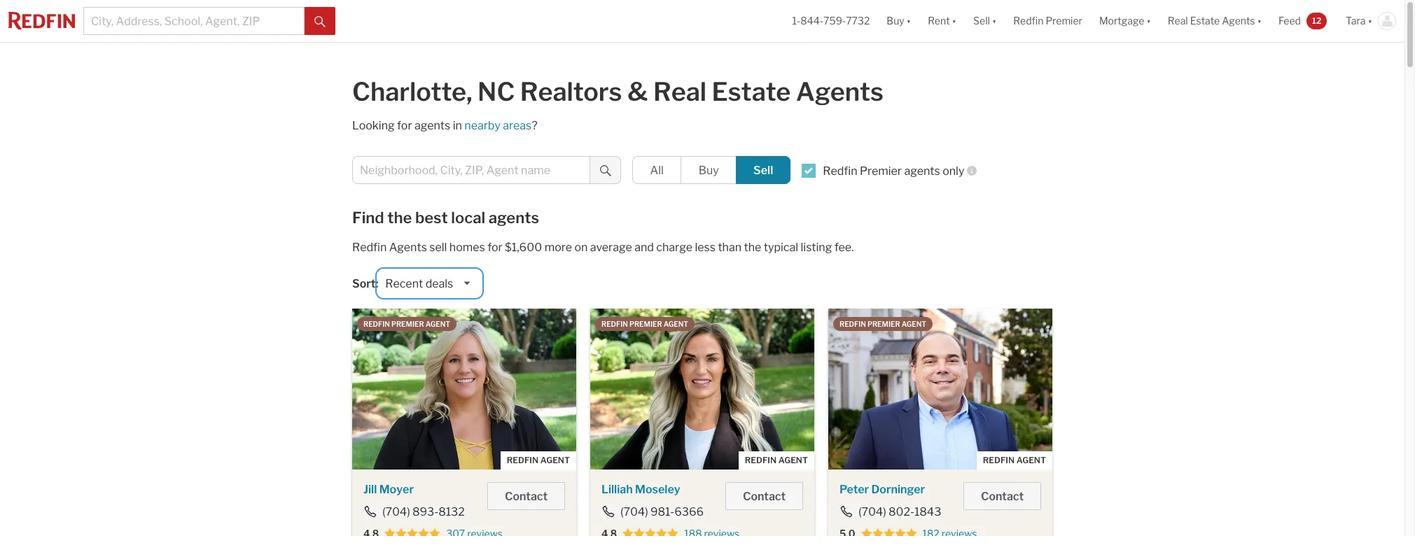 Task type: describe. For each thing, give the bounding box(es) containing it.
all
[[650, 164, 664, 177]]

agents inside dropdown button
[[1222, 15, 1255, 27]]

redfin for redfin premier
[[1014, 15, 1044, 27]]

option group containing all
[[632, 156, 791, 184]]

1843
[[915, 506, 941, 519]]

&
[[627, 76, 648, 107]]

real inside real estate agents ▾ link
[[1168, 15, 1188, 27]]

homes
[[450, 241, 485, 254]]

▾ for rent ▾
[[952, 15, 957, 27]]

nearby areas link
[[465, 119, 532, 132]]

2 vertical spatial agents
[[489, 209, 539, 227]]

Neighborhood, City, ZIP, Agent name search field
[[352, 156, 590, 184]]

1-844-759-7732
[[792, 15, 870, 27]]

rent ▾ button
[[920, 0, 965, 42]]

12
[[1312, 15, 1322, 26]]

rent
[[928, 15, 950, 27]]

7732
[[846, 15, 870, 27]]

0 horizontal spatial submit search image
[[314, 16, 326, 27]]

peter dorninger link
[[840, 483, 925, 497]]

759-
[[824, 15, 846, 27]]

redfin agent for (704) 893-8132
[[507, 455, 570, 466]]

mortgage ▾ button
[[1099, 0, 1151, 42]]

0 horizontal spatial real
[[653, 76, 707, 107]]

recent
[[385, 277, 423, 291]]

contact button for (704) 893-8132
[[487, 483, 565, 511]]

premier for moseley
[[630, 320, 662, 328]]

1 vertical spatial for
[[488, 241, 503, 254]]

redfin premier button
[[1005, 0, 1091, 42]]

listing
[[801, 241, 832, 254]]

lilliah moseley
[[602, 483, 680, 497]]

real estate agents ▾
[[1168, 15, 1262, 27]]

redfin premier agent for moyer
[[363, 320, 450, 328]]

mortgage ▾ button
[[1091, 0, 1160, 42]]

(704) 893-8132
[[382, 506, 465, 519]]

find
[[352, 209, 384, 227]]

photo of lilliah moseley image
[[590, 309, 814, 470]]

jill
[[363, 483, 377, 497]]

tara
[[1346, 15, 1366, 27]]

All radio
[[632, 156, 682, 184]]

(704) 893-8132 button
[[363, 506, 466, 519]]

6366
[[675, 506, 704, 519]]

looking
[[352, 119, 395, 132]]

tara ▾
[[1346, 15, 1373, 27]]

agents for premier
[[904, 165, 940, 178]]

(704) for (704) 893-8132
[[382, 506, 410, 519]]

deals
[[426, 277, 453, 291]]

charlotte,
[[352, 76, 472, 107]]

on
[[575, 241, 588, 254]]

photo of peter dorninger image
[[828, 309, 1053, 470]]

rent ▾ button
[[928, 0, 957, 42]]

1 vertical spatial estate
[[712, 76, 791, 107]]

best
[[415, 209, 448, 227]]

Sell radio
[[736, 156, 791, 184]]

redfin for redfin agents sell homes for $1,600 more on average and charge less than the typical listing fee.
[[352, 241, 387, 254]]

sell
[[429, 241, 447, 254]]

sell for sell ▾
[[973, 15, 990, 27]]

buy ▾ button
[[878, 0, 920, 42]]

find the best local agents
[[352, 209, 539, 227]]

than
[[718, 241, 742, 254]]

buy ▾
[[887, 15, 911, 27]]

Buy radio
[[681, 156, 737, 184]]

redfin for redfin premier agents only
[[823, 165, 858, 178]]

charlotte, nc realtors & real estate agents
[[352, 76, 884, 107]]

redfin premier
[[1014, 15, 1083, 27]]

feed
[[1279, 15, 1301, 27]]

City, Address, School, Agent, ZIP search field
[[83, 7, 305, 35]]

contact for 1843
[[981, 490, 1024, 504]]

redfin agents sell homes for $1,600 more on average and charge less than the typical listing fee.
[[352, 241, 854, 254]]

contact for 8132
[[505, 490, 548, 504]]

lilliah moseley link
[[602, 483, 680, 497]]

premier for redfin premier agents only
[[860, 165, 902, 178]]

agents for for
[[415, 119, 450, 132]]

5 ▾ from the left
[[1257, 15, 1262, 27]]

recent deals
[[385, 277, 453, 291]]

estate inside dropdown button
[[1190, 15, 1220, 27]]

893-
[[412, 506, 438, 519]]



Task type: vqa. For each thing, say whether or not it's contained in the screenshot.
"baths" corresponding to $1,125,000
no



Task type: locate. For each thing, give the bounding box(es) containing it.
1-
[[792, 15, 801, 27]]

(704) 802-1843
[[859, 506, 941, 519]]

rating 4.8 out of 5 element for 981-
[[623, 528, 679, 536]]

1 vertical spatial redfin
[[823, 165, 858, 178]]

0 horizontal spatial redfin premier agent
[[363, 320, 450, 328]]

nc
[[478, 76, 515, 107]]

average
[[590, 241, 632, 254]]

1 vertical spatial agents
[[796, 76, 884, 107]]

0 vertical spatial submit search image
[[314, 16, 326, 27]]

0 horizontal spatial premier
[[860, 165, 902, 178]]

3 redfin agent from the left
[[983, 455, 1046, 466]]

mortgage ▾
[[1099, 15, 1151, 27]]

real estate agents ▾ button
[[1160, 0, 1270, 42]]

mortgage
[[1099, 15, 1145, 27]]

1 vertical spatial real
[[653, 76, 707, 107]]

real right &
[[653, 76, 707, 107]]

sell for sell
[[754, 164, 773, 177]]

0 horizontal spatial premier
[[391, 320, 424, 328]]

buy right 7732
[[887, 15, 905, 27]]

0 horizontal spatial for
[[397, 119, 412, 132]]

agents left only on the top of page
[[904, 165, 940, 178]]

(704) down 'peter dorninger' link
[[859, 506, 886, 519]]

0 horizontal spatial buy
[[699, 164, 719, 177]]

sort:
[[352, 277, 378, 290]]

sell right buy option
[[754, 164, 773, 177]]

▾ left the rent
[[907, 15, 911, 27]]

1 redfin premier agent from the left
[[363, 320, 450, 328]]

less
[[695, 241, 716, 254]]

jill moyer
[[363, 483, 414, 497]]

0 horizontal spatial the
[[387, 209, 412, 227]]

sell inside radio
[[754, 164, 773, 177]]

1 contact button from the left
[[487, 483, 565, 511]]

0 vertical spatial buy
[[887, 15, 905, 27]]

2 horizontal spatial contact
[[981, 490, 1024, 504]]

0 vertical spatial agents
[[1222, 15, 1255, 27]]

sell right the rent ▾
[[973, 15, 990, 27]]

agents left the in
[[415, 119, 450, 132]]

only
[[943, 165, 965, 178]]

0 horizontal spatial sell
[[754, 164, 773, 177]]

photo of jill moyer image
[[352, 309, 576, 470]]

3 redfin premier agent from the left
[[840, 320, 926, 328]]

and
[[635, 241, 654, 254]]

local
[[451, 209, 485, 227]]

2 premier from the left
[[630, 320, 662, 328]]

(704) 981-6366
[[620, 506, 704, 519]]

?
[[532, 119, 538, 132]]

redfin inside redfin premier button
[[1014, 15, 1044, 27]]

rent ▾
[[928, 15, 957, 27]]

agents
[[415, 119, 450, 132], [904, 165, 940, 178], [489, 209, 539, 227]]

1 ▾ from the left
[[907, 15, 911, 27]]

1 premier from the left
[[391, 320, 424, 328]]

submit search image
[[314, 16, 326, 27], [600, 165, 611, 176]]

1 vertical spatial buy
[[699, 164, 719, 177]]

the right than
[[744, 241, 761, 254]]

3 (704) from the left
[[859, 506, 886, 519]]

2 (704) from the left
[[620, 506, 648, 519]]

▾ for buy ▾
[[907, 15, 911, 27]]

sell
[[973, 15, 990, 27], [754, 164, 773, 177]]

contact button for (704) 802-1843
[[964, 483, 1041, 511]]

(704) down moyer
[[382, 506, 410, 519]]

1 horizontal spatial redfin premier agent
[[602, 320, 688, 328]]

real estate agents ▾ link
[[1168, 0, 1262, 42]]

0 horizontal spatial agents
[[415, 119, 450, 132]]

▾
[[907, 15, 911, 27], [952, 15, 957, 27], [992, 15, 997, 27], [1147, 15, 1151, 27], [1257, 15, 1262, 27], [1368, 15, 1373, 27]]

0 horizontal spatial contact
[[505, 490, 548, 504]]

2 redfin premier agent from the left
[[602, 320, 688, 328]]

0 horizontal spatial rating 4.8 out of 5 element
[[385, 528, 441, 536]]

redfin premier agent for dorninger
[[840, 320, 926, 328]]

1 horizontal spatial real
[[1168, 15, 1188, 27]]

▾ right the rent ▾
[[992, 15, 997, 27]]

$1,600
[[505, 241, 542, 254]]

nearby
[[465, 119, 501, 132]]

▾ for mortgage ▾
[[1147, 15, 1151, 27]]

0 vertical spatial redfin
[[1014, 15, 1044, 27]]

2 horizontal spatial redfin agent
[[983, 455, 1046, 466]]

1 vertical spatial submit search image
[[600, 165, 611, 176]]

1 horizontal spatial estate
[[1190, 15, 1220, 27]]

(704) for (704) 981-6366
[[620, 506, 648, 519]]

real
[[1168, 15, 1188, 27], [653, 76, 707, 107]]

for
[[397, 119, 412, 132], [488, 241, 503, 254]]

1 horizontal spatial sell
[[973, 15, 990, 27]]

1 horizontal spatial premier
[[1046, 15, 1083, 27]]

moyer
[[379, 483, 414, 497]]

rating 4.8 out of 5 element for 893-
[[385, 528, 441, 536]]

1 horizontal spatial contact
[[743, 490, 786, 504]]

redfin agent for (704) 981-6366
[[745, 455, 808, 466]]

0 horizontal spatial agents
[[389, 241, 427, 254]]

for right homes
[[488, 241, 503, 254]]

▾ right mortgage
[[1147, 15, 1151, 27]]

▾ for sell ▾
[[992, 15, 997, 27]]

3 contact button from the left
[[964, 483, 1041, 511]]

real right mortgage ▾
[[1168, 15, 1188, 27]]

2 horizontal spatial redfin premier agent
[[840, 320, 926, 328]]

2 redfin agent from the left
[[745, 455, 808, 466]]

buy right all option
[[699, 164, 719, 177]]

charge
[[656, 241, 693, 254]]

2 horizontal spatial contact button
[[964, 483, 1041, 511]]

premier
[[1046, 15, 1083, 27], [860, 165, 902, 178]]

▾ right tara
[[1368, 15, 1373, 27]]

redfin agent for (704) 802-1843
[[983, 455, 1046, 466]]

moseley
[[635, 483, 680, 497]]

2 horizontal spatial agents
[[904, 165, 940, 178]]

1 horizontal spatial buy
[[887, 15, 905, 27]]

0 vertical spatial agents
[[415, 119, 450, 132]]

▾ for tara ▾
[[1368, 15, 1373, 27]]

2 horizontal spatial premier
[[868, 320, 900, 328]]

0 vertical spatial estate
[[1190, 15, 1220, 27]]

contact button
[[487, 483, 565, 511], [726, 483, 803, 511], [964, 483, 1041, 511]]

1 horizontal spatial the
[[744, 241, 761, 254]]

areas
[[503, 119, 532, 132]]

sell inside dropdown button
[[973, 15, 990, 27]]

3 contact from the left
[[981, 490, 1024, 504]]

8132
[[438, 506, 465, 519]]

1 (704) from the left
[[382, 506, 410, 519]]

(704) for (704) 802-1843
[[859, 506, 886, 519]]

2 contact button from the left
[[726, 483, 803, 511]]

0 vertical spatial sell
[[973, 15, 990, 27]]

(704)
[[382, 506, 410, 519], [620, 506, 648, 519], [859, 506, 886, 519]]

981-
[[651, 506, 675, 519]]

agents up $1,600
[[489, 209, 539, 227]]

2 rating 4.8 out of 5 element from the left
[[623, 528, 679, 536]]

6 ▾ from the left
[[1368, 15, 1373, 27]]

2 horizontal spatial agents
[[1222, 15, 1255, 27]]

the
[[387, 209, 412, 227], [744, 241, 761, 254]]

estate
[[1190, 15, 1220, 27], [712, 76, 791, 107]]

▾ right the rent
[[952, 15, 957, 27]]

3 ▾ from the left
[[992, 15, 997, 27]]

1 horizontal spatial rating 4.8 out of 5 element
[[623, 528, 679, 536]]

fee.
[[835, 241, 854, 254]]

contact for 6366
[[743, 490, 786, 504]]

rating 4.8 out of 5 element
[[385, 528, 441, 536], [623, 528, 679, 536]]

4 ▾ from the left
[[1147, 15, 1151, 27]]

0 horizontal spatial (704)
[[382, 506, 410, 519]]

1 horizontal spatial (704)
[[620, 506, 648, 519]]

contact button for (704) 981-6366
[[726, 483, 803, 511]]

0 horizontal spatial estate
[[712, 76, 791, 107]]

(704) 802-1843 button
[[840, 506, 942, 519]]

sell ▾
[[973, 15, 997, 27]]

1 horizontal spatial submit search image
[[600, 165, 611, 176]]

typical
[[764, 241, 798, 254]]

1 horizontal spatial agents
[[489, 209, 539, 227]]

buy
[[887, 15, 905, 27], [699, 164, 719, 177]]

2 contact from the left
[[743, 490, 786, 504]]

rating 4.8 out of 5 element down the (704) 981-6366 'button'
[[623, 528, 679, 536]]

(704) 981-6366 button
[[602, 506, 704, 519]]

jill moyer link
[[363, 483, 414, 497]]

1 rating 4.8 out of 5 element from the left
[[385, 528, 441, 536]]

redfin
[[363, 320, 390, 328], [602, 320, 628, 328], [840, 320, 866, 328], [507, 455, 539, 466], [745, 455, 777, 466], [983, 455, 1015, 466]]

2 ▾ from the left
[[952, 15, 957, 27]]

802-
[[889, 506, 915, 519]]

(704) down lilliah moseley
[[620, 506, 648, 519]]

0 vertical spatial real
[[1168, 15, 1188, 27]]

realtors
[[520, 76, 622, 107]]

the right find
[[387, 209, 412, 227]]

buy inside option
[[699, 164, 719, 177]]

1 vertical spatial premier
[[860, 165, 902, 178]]

1 horizontal spatial redfin agent
[[745, 455, 808, 466]]

agent
[[426, 320, 450, 328], [664, 320, 688, 328], [902, 320, 926, 328], [540, 455, 570, 466], [778, 455, 808, 466], [1017, 455, 1046, 466]]

more
[[545, 241, 572, 254]]

2 horizontal spatial redfin
[[1014, 15, 1044, 27]]

redfin
[[1014, 15, 1044, 27], [823, 165, 858, 178], [352, 241, 387, 254]]

844-
[[801, 15, 824, 27]]

0 horizontal spatial redfin
[[352, 241, 387, 254]]

premier for redfin premier
[[1046, 15, 1083, 27]]

redfin premier agent
[[363, 320, 450, 328], [602, 320, 688, 328], [840, 320, 926, 328]]

premier inside redfin premier button
[[1046, 15, 1083, 27]]

2 vertical spatial redfin
[[352, 241, 387, 254]]

0 vertical spatial premier
[[1046, 15, 1083, 27]]

dorninger
[[872, 483, 925, 497]]

1 horizontal spatial contact button
[[726, 483, 803, 511]]

1 vertical spatial agents
[[904, 165, 940, 178]]

1 horizontal spatial for
[[488, 241, 503, 254]]

1 contact from the left
[[505, 490, 548, 504]]

redfin premier agent for moseley
[[602, 320, 688, 328]]

3 premier from the left
[[868, 320, 900, 328]]

1 horizontal spatial redfin
[[823, 165, 858, 178]]

for right looking
[[397, 119, 412, 132]]

1 vertical spatial sell
[[754, 164, 773, 177]]

0 vertical spatial the
[[387, 209, 412, 227]]

premier
[[391, 320, 424, 328], [630, 320, 662, 328], [868, 320, 900, 328]]

1 horizontal spatial agents
[[796, 76, 884, 107]]

0 vertical spatial for
[[397, 119, 412, 132]]

sell ▾ button
[[973, 0, 997, 42]]

buy for buy ▾
[[887, 15, 905, 27]]

▾ left feed
[[1257, 15, 1262, 27]]

rating 4.8 out of 5 element down (704) 893-8132 'button'
[[385, 528, 441, 536]]

1 horizontal spatial premier
[[630, 320, 662, 328]]

sell ▾ button
[[965, 0, 1005, 42]]

1 vertical spatial the
[[744, 241, 761, 254]]

looking for agents in nearby areas ?
[[352, 119, 538, 132]]

2 vertical spatial agents
[[389, 241, 427, 254]]

premier for moyer
[[391, 320, 424, 328]]

in
[[453, 119, 462, 132]]

0 horizontal spatial contact button
[[487, 483, 565, 511]]

0 horizontal spatial redfin agent
[[507, 455, 570, 466]]

2 horizontal spatial (704)
[[859, 506, 886, 519]]

premier for dorninger
[[868, 320, 900, 328]]

redfin agent
[[507, 455, 570, 466], [745, 455, 808, 466], [983, 455, 1046, 466]]

buy for buy
[[699, 164, 719, 177]]

redfin premier agents only
[[823, 165, 965, 178]]

buy inside dropdown button
[[887, 15, 905, 27]]

1 redfin agent from the left
[[507, 455, 570, 466]]

option group
[[632, 156, 791, 184]]

contact
[[505, 490, 548, 504], [743, 490, 786, 504], [981, 490, 1024, 504]]

peter dorninger
[[840, 483, 925, 497]]

lilliah
[[602, 483, 633, 497]]

buy ▾ button
[[887, 0, 911, 42]]

1-844-759-7732 link
[[792, 15, 870, 27]]

peter
[[840, 483, 869, 497]]

rating 5.0 out of 5 element
[[861, 528, 917, 536]]



